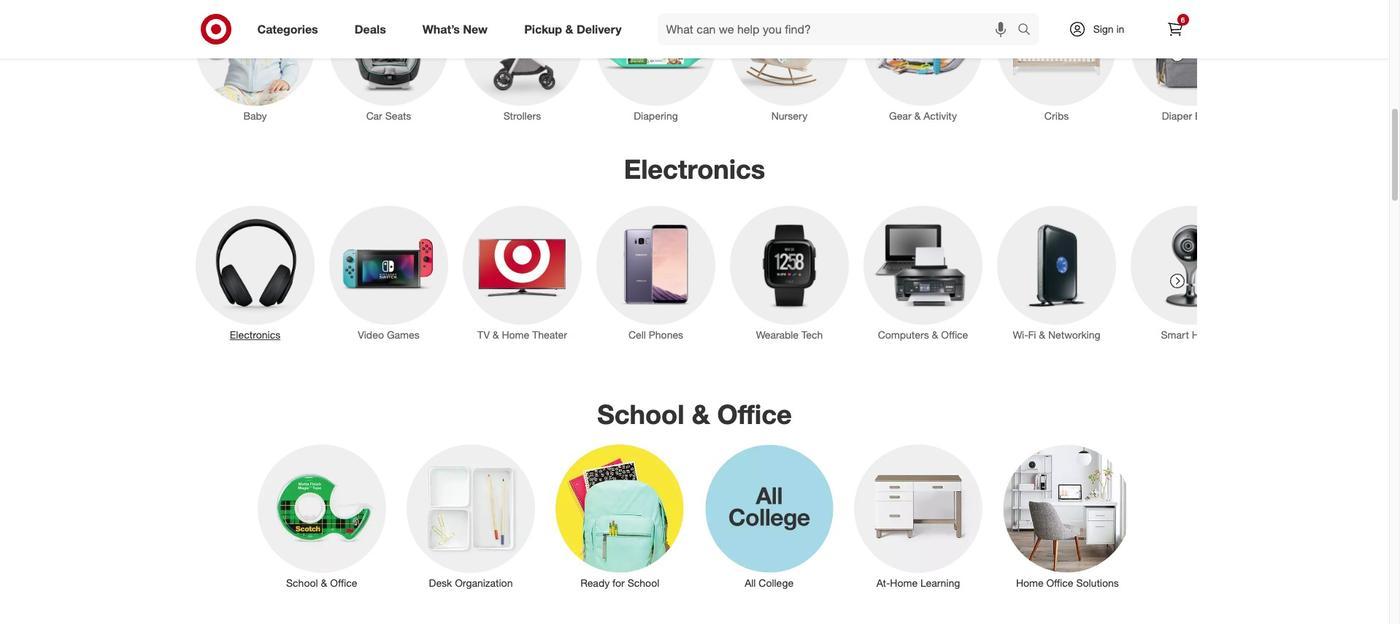 Task type: describe. For each thing, give the bounding box(es) containing it.
what's
[[423, 22, 460, 36]]

new
[[463, 22, 488, 36]]

college
[[759, 577, 794, 589]]

for
[[613, 577, 625, 589]]

at-home learning
[[877, 577, 961, 589]]

What can we help you find? suggestions appear below search field
[[658, 13, 1021, 45]]

diaper bags link
[[1131, 0, 1250, 123]]

in
[[1117, 23, 1125, 35]]

tv & home theater link
[[463, 206, 582, 343]]

sign in link
[[1057, 13, 1148, 45]]

desk
[[429, 577, 452, 589]]

tv & home theater image
[[463, 206, 582, 325]]

at-home learning link
[[844, 442, 993, 591]]

ready for school link
[[546, 442, 695, 591]]

& inside gear & activity link
[[914, 109, 921, 122]]

deals link
[[342, 13, 404, 45]]

gear & activity image
[[864, 0, 983, 106]]

computers & office
[[878, 329, 968, 341]]

phones
[[649, 329, 683, 341]]

school & office link
[[247, 442, 397, 591]]

organization
[[455, 577, 513, 589]]

1 horizontal spatial school & office
[[598, 398, 792, 431]]

electronics link
[[195, 206, 314, 343]]

tech
[[802, 329, 823, 341]]

bags
[[1195, 109, 1219, 122]]

car
[[366, 109, 382, 122]]

wi-fi & networking link
[[997, 206, 1116, 343]]

what's new link
[[410, 13, 506, 45]]

baby link
[[195, 0, 314, 123]]

car seats image
[[329, 0, 448, 106]]

wi-fi & networking image
[[997, 206, 1116, 325]]

computers
[[878, 329, 929, 341]]

& inside computers & office link
[[932, 329, 939, 341]]

at-
[[877, 577, 891, 589]]

strollers
[[504, 109, 541, 122]]

all
[[745, 577, 756, 589]]

car seats link
[[329, 0, 448, 123]]

computers & office image
[[864, 206, 983, 325]]

smart home image
[[1131, 206, 1250, 325]]

cribs link
[[997, 0, 1116, 123]]

cell phones link
[[596, 206, 715, 343]]

all college
[[745, 577, 794, 589]]

nursery link
[[730, 0, 849, 123]]

home right the tv
[[502, 329, 529, 341]]

home right smart at bottom right
[[1192, 329, 1220, 341]]

computers & office link
[[864, 206, 983, 343]]

networking
[[1049, 329, 1101, 341]]

solutions
[[1077, 577, 1120, 589]]

electronics image
[[195, 206, 314, 325]]

learning
[[921, 577, 961, 589]]

smart
[[1161, 329, 1189, 341]]

deals
[[355, 22, 386, 36]]

wearable tech link
[[730, 206, 849, 343]]

home office solutions
[[1017, 577, 1120, 589]]

baby
[[243, 109, 267, 122]]

strollers image
[[463, 0, 582, 106]]

smart home
[[1161, 329, 1220, 341]]

diapering
[[634, 109, 678, 122]]

cell phones
[[628, 329, 683, 341]]



Task type: locate. For each thing, give the bounding box(es) containing it.
wearable tech image
[[730, 206, 849, 325]]

home left solutions
[[1017, 577, 1044, 589]]

school
[[598, 398, 685, 431], [286, 577, 318, 589], [628, 577, 660, 589]]

search button
[[1011, 13, 1046, 48]]

1 vertical spatial school & office
[[286, 577, 357, 589]]

home left "learning"
[[891, 577, 918, 589]]

6 link
[[1160, 13, 1192, 45]]

search
[[1011, 23, 1046, 38]]

& inside tv & home theater 'link'
[[493, 329, 499, 341]]

& inside the pickup & delivery link
[[566, 22, 574, 36]]

sign
[[1094, 23, 1114, 35]]

1 horizontal spatial electronics
[[624, 152, 766, 185]]

wi-
[[1013, 329, 1029, 341]]

electronics
[[624, 152, 766, 185], [230, 329, 280, 341]]

school & office
[[598, 398, 792, 431], [286, 577, 357, 589]]

diaper
[[1162, 109, 1193, 122]]

cell
[[628, 329, 646, 341]]

theater
[[532, 329, 567, 341]]

wearable
[[756, 329, 799, 341]]

strollers link
[[463, 0, 582, 123]]

seats
[[385, 109, 411, 122]]

gear & activity
[[889, 109, 957, 122]]

&
[[566, 22, 574, 36], [914, 109, 921, 122], [493, 329, 499, 341], [932, 329, 939, 341], [1039, 329, 1046, 341], [692, 398, 710, 431], [321, 577, 328, 589]]

& inside the wi-fi & networking link
[[1039, 329, 1046, 341]]

smart home link
[[1131, 206, 1250, 343]]

pickup
[[525, 22, 562, 36]]

what's new
[[423, 22, 488, 36]]

delivery
[[577, 22, 622, 36]]

ready for school
[[581, 577, 660, 589]]

6
[[1182, 15, 1186, 24]]

video games image
[[329, 206, 448, 325]]

categories
[[257, 22, 318, 36]]

home
[[502, 329, 529, 341], [1192, 329, 1220, 341], [891, 577, 918, 589], [1017, 577, 1044, 589]]

nursery
[[772, 109, 808, 122]]

0 vertical spatial school & office
[[598, 398, 792, 431]]

sign in
[[1094, 23, 1125, 35]]

cribs image
[[997, 0, 1116, 106]]

wearable tech
[[756, 329, 823, 341]]

fi
[[1029, 329, 1036, 341]]

ready
[[581, 577, 610, 589]]

0 horizontal spatial electronics
[[230, 329, 280, 341]]

baby image
[[195, 0, 314, 106]]

desk organization link
[[397, 442, 546, 591]]

diapering link
[[596, 0, 715, 123]]

categories link
[[245, 13, 337, 45]]

gear
[[889, 109, 912, 122]]

all college link
[[695, 442, 844, 591]]

diaper bags
[[1162, 109, 1219, 122]]

wi-fi & networking
[[1013, 329, 1101, 341]]

0 vertical spatial electronics
[[624, 152, 766, 185]]

nursery image
[[730, 0, 849, 106]]

video
[[358, 329, 384, 341]]

desk organization
[[429, 577, 513, 589]]

office
[[941, 329, 968, 341], [718, 398, 792, 431], [330, 577, 357, 589], [1047, 577, 1074, 589]]

tv
[[477, 329, 490, 341]]

electronics down electronics image
[[230, 329, 280, 341]]

activity
[[924, 109, 957, 122]]

video games link
[[329, 206, 448, 343]]

pickup & delivery
[[525, 22, 622, 36]]

pickup & delivery link
[[512, 13, 640, 45]]

cribs
[[1045, 109, 1069, 122]]

home office solutions link
[[993, 442, 1143, 591]]

diapering image
[[596, 0, 715, 106]]

& inside the school & office link
[[321, 577, 328, 589]]

1 vertical spatial electronics
[[230, 329, 280, 341]]

electronics down diapering
[[624, 152, 766, 185]]

diaper bags image
[[1131, 0, 1250, 106]]

tv & home theater
[[477, 329, 567, 341]]

cell phones image
[[596, 206, 715, 325]]

car seats
[[366, 109, 411, 122]]

games
[[387, 329, 419, 341]]

video games
[[358, 329, 419, 341]]

0 horizontal spatial school & office
[[286, 577, 357, 589]]

gear & activity link
[[864, 0, 983, 123]]



Task type: vqa. For each thing, say whether or not it's contained in the screenshot.
2nd Women's Fleece Lounge Pajama Shorts - Colsie™ "link" from left "Colsie™"
no



